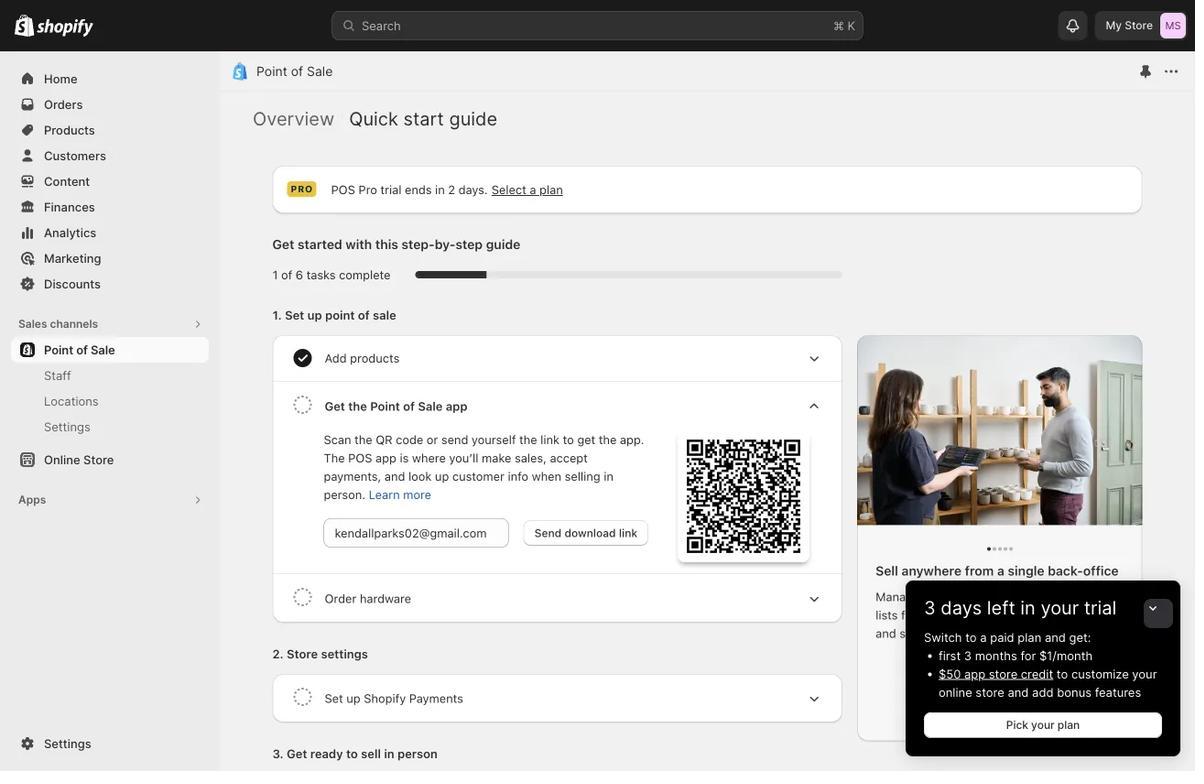 Task type: locate. For each thing, give the bounding box(es) containing it.
0 vertical spatial settings link
[[11, 414, 209, 440]]

store down $50 app store credit link
[[976, 686, 1005, 700]]

to down $1/month at the bottom right of the page
[[1057, 667, 1069, 681]]

0 horizontal spatial to
[[966, 631, 978, 645]]

for
[[1021, 649, 1037, 663]]

point of sale up overview button
[[257, 64, 333, 79]]

0 vertical spatial point
[[257, 64, 288, 79]]

plan
[[1018, 631, 1042, 645], [1058, 719, 1081, 732]]

0 vertical spatial your
[[1042, 597, 1080, 620]]

point of sale
[[257, 64, 333, 79], [44, 343, 115, 357]]

0 vertical spatial of
[[291, 64, 303, 79]]

locations
[[44, 394, 99, 408]]

paid
[[991, 631, 1015, 645]]

your
[[1042, 597, 1080, 620], [1133, 667, 1158, 681], [1032, 719, 1055, 732]]

1 vertical spatial store
[[976, 686, 1005, 700]]

0 vertical spatial store
[[990, 667, 1018, 681]]

1 vertical spatial plan
[[1058, 719, 1081, 732]]

and inside to customize your online store and add bonus features
[[1008, 686, 1030, 700]]

to left a
[[966, 631, 978, 645]]

0 vertical spatial store
[[1126, 19, 1154, 32]]

my store
[[1107, 19, 1154, 32]]

my store image
[[1161, 13, 1187, 38]]

1 vertical spatial point
[[44, 343, 73, 357]]

sale up overview button
[[307, 64, 333, 79]]

online
[[44, 453, 80, 467]]

first 3 months for $1/month
[[939, 649, 1094, 663]]

1 horizontal spatial point of sale
[[257, 64, 333, 79]]

$1/month
[[1040, 649, 1094, 663]]

get:
[[1070, 631, 1092, 645]]

1 horizontal spatial to
[[1057, 667, 1069, 681]]

your inside dropdown button
[[1042, 597, 1080, 620]]

1 vertical spatial settings link
[[11, 731, 209, 757]]

and for store
[[1008, 686, 1030, 700]]

0 horizontal spatial point of sale link
[[11, 337, 209, 363]]

1 horizontal spatial and
[[1046, 631, 1067, 645]]

3 days left in your trial button
[[906, 581, 1181, 620]]

store for online store
[[83, 453, 114, 467]]

1 horizontal spatial of
[[291, 64, 303, 79]]

a
[[981, 631, 988, 645]]

to
[[966, 631, 978, 645], [1057, 667, 1069, 681]]

customers
[[44, 148, 106, 163]]

staff
[[44, 368, 71, 383]]

and up $1/month at the bottom right of the page
[[1046, 631, 1067, 645]]

sale
[[307, 64, 333, 79], [91, 343, 115, 357]]

of down channels
[[76, 343, 88, 357]]

plan up for
[[1018, 631, 1042, 645]]

0 vertical spatial point of sale
[[257, 64, 333, 79]]

of
[[291, 64, 303, 79], [76, 343, 88, 357]]

store down months
[[990, 667, 1018, 681]]

1 vertical spatial your
[[1133, 667, 1158, 681]]

switch
[[925, 631, 963, 645]]

guide
[[449, 107, 498, 130]]

content link
[[11, 169, 209, 194]]

1 vertical spatial of
[[76, 343, 88, 357]]

store
[[1126, 19, 1154, 32], [83, 453, 114, 467]]

customers link
[[11, 143, 209, 169]]

0 horizontal spatial and
[[1008, 686, 1030, 700]]

settings link
[[11, 414, 209, 440], [11, 731, 209, 757]]

point of sale link
[[257, 64, 333, 79], [11, 337, 209, 363]]

store
[[990, 667, 1018, 681], [976, 686, 1005, 700]]

1 horizontal spatial store
[[1126, 19, 1154, 32]]

quick
[[349, 107, 398, 130]]

sale down the sales channels button
[[91, 343, 115, 357]]

store inside button
[[83, 453, 114, 467]]

quick start guide
[[349, 107, 498, 130]]

settings
[[44, 420, 90, 434], [44, 737, 91, 751]]

1 vertical spatial 3
[[965, 649, 972, 663]]

0 horizontal spatial plan
[[1018, 631, 1042, 645]]

content
[[44, 174, 90, 188]]

point right icon for point of sale
[[257, 64, 288, 79]]

and
[[1046, 631, 1067, 645], [1008, 686, 1030, 700]]

⌘
[[834, 18, 845, 33]]

your right pick
[[1032, 719, 1055, 732]]

1 vertical spatial store
[[83, 453, 114, 467]]

overview button
[[253, 107, 335, 130]]

1 vertical spatial to
[[1057, 667, 1069, 681]]

1 vertical spatial point of sale link
[[11, 337, 209, 363]]

your up features
[[1133, 667, 1158, 681]]

1 vertical spatial settings
[[44, 737, 91, 751]]

0 horizontal spatial store
[[83, 453, 114, 467]]

0 horizontal spatial point
[[44, 343, 73, 357]]

store right online
[[83, 453, 114, 467]]

plan down bonus
[[1058, 719, 1081, 732]]

icon for point of sale image
[[231, 62, 249, 81]]

my
[[1107, 19, 1123, 32]]

apps button
[[11, 488, 209, 513]]

0 horizontal spatial of
[[76, 343, 88, 357]]

sales channels button
[[11, 312, 209, 337]]

0 horizontal spatial 3
[[925, 597, 936, 620]]

⌘ k
[[834, 18, 856, 33]]

0 vertical spatial point of sale link
[[257, 64, 333, 79]]

3 left days
[[925, 597, 936, 620]]

your right in
[[1042, 597, 1080, 620]]

home
[[44, 71, 78, 86]]

3
[[925, 597, 936, 620], [965, 649, 972, 663]]

point of sale link down channels
[[11, 337, 209, 363]]

store right my
[[1126, 19, 1154, 32]]

bonus
[[1058, 686, 1092, 700]]

0 vertical spatial 3
[[925, 597, 936, 620]]

$50
[[939, 667, 962, 681]]

search
[[362, 18, 401, 33]]

to inside to customize your online store and add bonus features
[[1057, 667, 1069, 681]]

of up overview button
[[291, 64, 303, 79]]

and for plan
[[1046, 631, 1067, 645]]

and left add
[[1008, 686, 1030, 700]]

point of sale link up overview button
[[257, 64, 333, 79]]

online store button
[[0, 447, 220, 473]]

0 horizontal spatial point of sale
[[44, 343, 115, 357]]

1 vertical spatial sale
[[91, 343, 115, 357]]

orders link
[[11, 92, 209, 117]]

0 vertical spatial to
[[966, 631, 978, 645]]

in
[[1021, 597, 1036, 620]]

online store
[[44, 453, 114, 467]]

0 vertical spatial settings
[[44, 420, 90, 434]]

point of sale down channels
[[44, 343, 115, 357]]

discounts link
[[11, 271, 209, 297]]

0 vertical spatial and
[[1046, 631, 1067, 645]]

0 vertical spatial sale
[[307, 64, 333, 79]]

store for my store
[[1126, 19, 1154, 32]]

point
[[257, 64, 288, 79], [44, 343, 73, 357]]

1 horizontal spatial plan
[[1058, 719, 1081, 732]]

1 vertical spatial and
[[1008, 686, 1030, 700]]

1 horizontal spatial sale
[[307, 64, 333, 79]]

0 horizontal spatial sale
[[91, 343, 115, 357]]

shopify image
[[15, 14, 34, 36]]

sales
[[18, 318, 47, 331]]

point down sales channels
[[44, 343, 73, 357]]

3 right first
[[965, 649, 972, 663]]



Task type: describe. For each thing, give the bounding box(es) containing it.
credit
[[1022, 667, 1054, 681]]

products link
[[11, 117, 209, 143]]

staff link
[[11, 363, 209, 389]]

discounts
[[44, 277, 101, 291]]

left
[[988, 597, 1016, 620]]

customize
[[1072, 667, 1130, 681]]

marketing
[[44, 251, 101, 265]]

3 days left in your trial
[[925, 597, 1117, 620]]

months
[[976, 649, 1018, 663]]

locations link
[[11, 389, 209, 414]]

finances
[[44, 200, 95, 214]]

sales channels
[[18, 318, 98, 331]]

to customize your online store and add bonus features
[[939, 667, 1158, 700]]

days
[[942, 597, 983, 620]]

analytics
[[44, 225, 96, 240]]

first
[[939, 649, 961, 663]]

$50 app store credit
[[939, 667, 1054, 681]]

switch to a paid plan and get:
[[925, 631, 1092, 645]]

1 horizontal spatial point
[[257, 64, 288, 79]]

online store link
[[11, 447, 209, 473]]

trial
[[1085, 597, 1117, 620]]

add
[[1033, 686, 1054, 700]]

2 settings link from the top
[[11, 731, 209, 757]]

features
[[1096, 686, 1142, 700]]

overview
[[253, 107, 335, 130]]

apps
[[18, 494, 46, 507]]

online
[[939, 686, 973, 700]]

1 settings from the top
[[44, 420, 90, 434]]

store inside to customize your online store and add bonus features
[[976, 686, 1005, 700]]

2 settings from the top
[[44, 737, 91, 751]]

1 settings link from the top
[[11, 414, 209, 440]]

your inside to customize your online store and add bonus features
[[1133, 667, 1158, 681]]

1 horizontal spatial 3
[[965, 649, 972, 663]]

3 days left in your trial element
[[906, 629, 1181, 757]]

0 vertical spatial plan
[[1018, 631, 1042, 645]]

2 vertical spatial your
[[1032, 719, 1055, 732]]

analytics link
[[11, 220, 209, 246]]

orders
[[44, 97, 83, 111]]

channels
[[50, 318, 98, 331]]

marketing link
[[11, 246, 209, 271]]

3 inside dropdown button
[[925, 597, 936, 620]]

pick your plan
[[1007, 719, 1081, 732]]

1 horizontal spatial point of sale link
[[257, 64, 333, 79]]

finances link
[[11, 194, 209, 220]]

k
[[848, 18, 856, 33]]

products
[[44, 123, 95, 137]]

pick your plan link
[[925, 713, 1163, 739]]

pick
[[1007, 719, 1029, 732]]

app
[[965, 667, 986, 681]]

shopify image
[[37, 19, 94, 37]]

start
[[404, 107, 444, 130]]

1 vertical spatial point of sale
[[44, 343, 115, 357]]

$50 app store credit link
[[939, 667, 1054, 681]]

home link
[[11, 66, 209, 92]]



Task type: vqa. For each thing, say whether or not it's contained in the screenshot.
$50 app store credit link
yes



